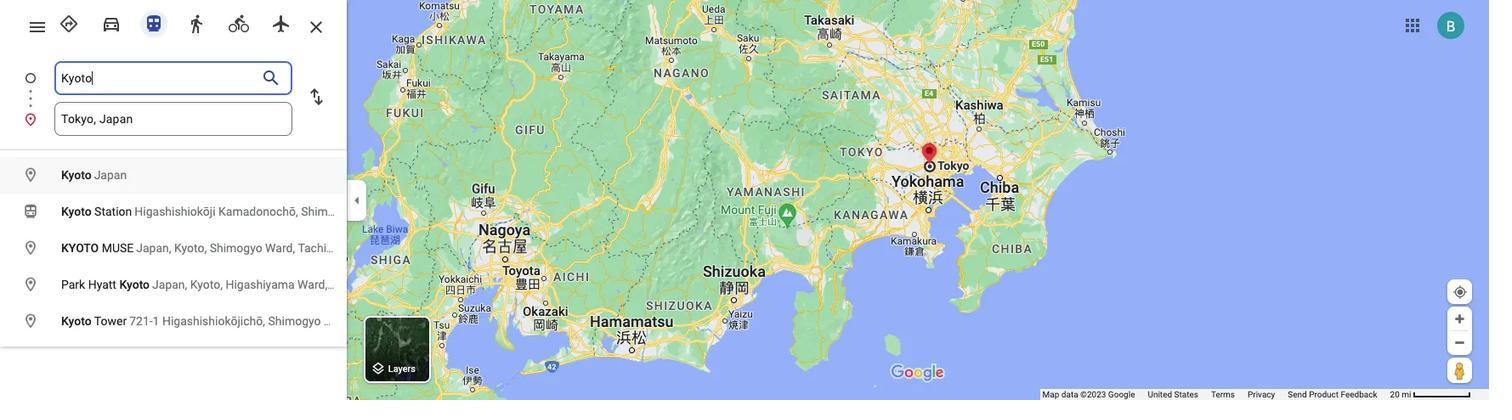 Task type: vqa. For each thing, say whether or not it's contained in the screenshot.
Suggest An Edit On 3045 N Davidson St
no



Task type: describe. For each thing, give the bounding box(es) containing it.
20
[[1391, 390, 1400, 400]]

none field destination tokyo, japan
[[61, 102, 286, 136]]

none field 'starting point kyoto'
[[61, 61, 257, 95]]

show street view coverage image
[[1448, 358, 1472, 383]]

nakanochō,
[[343, 241, 406, 255]]

muse
[[102, 241, 134, 255]]

map
[[1043, 390, 1060, 400]]

ward, up nakanochō,
[[357, 205, 387, 218]]

ward, down tachiuri on the bottom of page
[[298, 278, 327, 292]]

states
[[1175, 390, 1199, 400]]

shimogyo for kamadonochō,
[[301, 205, 354, 218]]

kyoto tower 721-1 higashishiokōjichō , shimogyo ward, kyoto, japan
[[61, 315, 425, 328]]

kyoto, down higashishiokōji
[[174, 241, 207, 255]]

transit image
[[144, 14, 164, 34]]

data
[[1062, 390, 1079, 400]]

tower
[[94, 315, 127, 328]]

721-
[[129, 315, 153, 328]]

send product feedback button
[[1288, 389, 1378, 400]]

grid inside google maps element
[[0, 157, 458, 340]]

ward, left tachiuri on the bottom of page
[[265, 241, 295, 255]]

none radio inside google maps element
[[221, 7, 257, 37]]

kyoto muse japan, kyoto, shimogyo ward, tachiuri nakanochō, 102-3
[[61, 241, 439, 255]]

map data ©2023 google
[[1043, 390, 1135, 400]]

park
[[61, 278, 85, 292]]

united
[[1148, 390, 1172, 400]]

kamadonochō,
[[219, 205, 298, 218]]

none radio transit
[[136, 7, 172, 37]]

kyoto station higashishiokōji kamadonochō, shimogyo ward, kyoto, japan
[[61, 205, 458, 218]]

driving image
[[101, 14, 122, 34]]

Starting point Kyoto field
[[61, 68, 257, 88]]

close directions image
[[306, 17, 326, 37]]

higashishiokōji
[[135, 205, 216, 218]]

reverse starting point and destination image
[[306, 87, 326, 107]]

united states button
[[1148, 389, 1199, 400]]

20 mi
[[1391, 390, 1412, 400]]

0 vertical spatial japan
[[94, 168, 127, 182]]

zoom out image
[[1454, 337, 1467, 349]]

kyoto japan
[[61, 168, 127, 182]]

product
[[1309, 390, 1339, 400]]

kyoto for japan
[[61, 168, 92, 182]]

higashiyama
[[226, 278, 295, 292]]

directions main content
[[0, 0, 347, 400]]

united states
[[1148, 390, 1199, 400]]

none radio best travel modes
[[51, 7, 87, 37]]

mi
[[1402, 390, 1412, 400]]

flights image
[[271, 14, 292, 34]]

1 list item from the top
[[0, 61, 347, 116]]

park hyatt kyoto japan, kyoto, higashiyama ward, masuyachō
[[61, 278, 392, 292]]

kyoto, down masuyachō
[[357, 315, 389, 328]]

walking image
[[186, 14, 207, 34]]

cell containing kyoto
[[0, 235, 439, 263]]

1 vertical spatial japan,
[[152, 278, 187, 292]]

feedback
[[1341, 390, 1378, 400]]

privacy button
[[1248, 389, 1276, 400]]



Task type: locate. For each thing, give the bounding box(es) containing it.
ward,
[[357, 205, 387, 218], [265, 241, 295, 255], [298, 278, 327, 292], [324, 315, 354, 328]]

kyoto for tower
[[61, 315, 92, 328]]

send product feedback
[[1288, 390, 1378, 400]]

ward, down masuyachō
[[324, 315, 354, 328]]

cell containing park hyatt
[[0, 271, 392, 299]]

None field
[[61, 61, 257, 95], [61, 102, 286, 136]]

none field down 'starting point kyoto' field
[[61, 102, 286, 136]]

station
[[94, 205, 132, 218]]

list item
[[0, 61, 347, 116], [0, 102, 347, 136]]

2 list item from the top
[[0, 102, 347, 136]]

zoom in image
[[1454, 313, 1467, 326]]

cell down park hyatt kyoto japan, kyoto, higashiyama ward, masuyachō
[[0, 308, 425, 336]]

none radio flights
[[264, 7, 299, 37]]

kyoto
[[61, 241, 99, 255]]

5 cell from the top
[[0, 308, 425, 336]]

20 mi button
[[1391, 390, 1472, 400]]

1 none radio from the left
[[51, 7, 87, 37]]

1 vertical spatial japan
[[425, 205, 458, 218]]

none field up destination tokyo, japan field
[[61, 61, 257, 95]]

none radio walking
[[179, 7, 214, 37]]

2 vertical spatial japan
[[392, 315, 425, 328]]

footer inside google maps element
[[1043, 389, 1391, 400]]

collapse side panel image
[[348, 191, 366, 210]]

japan up station
[[94, 168, 127, 182]]

none radio left 'driving' option
[[51, 7, 87, 37]]

japan,
[[136, 241, 171, 255], [152, 278, 187, 292]]

©2023
[[1081, 390, 1106, 400]]

none radio right 'driving' option
[[136, 7, 172, 37]]

3 none radio from the left
[[136, 7, 172, 37]]

hyatt
[[88, 278, 116, 292]]

102-
[[409, 241, 432, 255]]

0 vertical spatial none field
[[61, 61, 257, 95]]

cell up kyoto muse japan, kyoto, shimogyo ward, tachiuri nakanochō, 102-3
[[0, 198, 458, 226]]

None radio
[[51, 7, 87, 37], [94, 7, 129, 37], [136, 7, 172, 37], [179, 7, 214, 37], [264, 7, 299, 37]]

None radio
[[221, 7, 257, 37]]

footer
[[1043, 389, 1391, 400]]

2 none radio from the left
[[94, 7, 129, 37]]

terms button
[[1211, 389, 1235, 400]]

0 vertical spatial shimogyo
[[301, 205, 354, 218]]

,
[[263, 315, 265, 328]]

4 none radio from the left
[[179, 7, 214, 37]]

list item down transit image
[[0, 61, 347, 116]]

send
[[1288, 390, 1307, 400]]

2 cell from the top
[[0, 198, 458, 226]]

show your location image
[[1453, 285, 1468, 300]]

5 none radio from the left
[[264, 7, 299, 37]]

shimogyo
[[301, 205, 354, 218], [210, 241, 262, 255], [268, 315, 321, 328]]

4 cell from the top
[[0, 271, 392, 299]]

none radio right transit option
[[179, 7, 214, 37]]

cell up the higashishiokōjichō
[[0, 271, 392, 299]]

masuyachō
[[330, 278, 392, 292]]

3 cell from the top
[[0, 235, 439, 263]]

google maps element
[[0, 0, 1489, 400]]

japan, up 1
[[152, 278, 187, 292]]

japan, right muse
[[136, 241, 171, 255]]

list item down 'starting point kyoto' field
[[0, 102, 347, 136]]

none radio left close directions image
[[264, 7, 299, 37]]

1 vertical spatial none field
[[61, 102, 286, 136]]

kyoto, up the higashishiokōjichō
[[190, 278, 223, 292]]

privacy
[[1248, 390, 1276, 400]]

1 cell from the top
[[0, 162, 336, 190]]

kyoto,
[[390, 205, 422, 218], [174, 241, 207, 255], [190, 278, 223, 292], [357, 315, 389, 328]]

cycling image
[[229, 14, 249, 34]]

japan up the 3
[[425, 205, 458, 218]]

list inside google maps element
[[0, 61, 347, 136]]

3
[[432, 241, 439, 255]]

grid containing kyoto
[[0, 157, 458, 340]]

kyoto for station
[[61, 205, 92, 218]]

shimogyo up park hyatt kyoto japan, kyoto, higashiyama ward, masuyachō
[[210, 241, 262, 255]]

tachiuri
[[298, 241, 340, 255]]

1 none field from the top
[[61, 61, 257, 95]]

0 vertical spatial japan,
[[136, 241, 171, 255]]

japan
[[94, 168, 127, 182], [425, 205, 458, 218], [392, 315, 425, 328]]

Destination Tokyo, Japan field
[[61, 109, 286, 129]]

google
[[1108, 390, 1135, 400]]

higashishiokōjichō
[[162, 315, 263, 328]]

terms
[[1211, 390, 1235, 400]]

japan up layers
[[392, 315, 425, 328]]

cell up park hyatt kyoto japan, kyoto, higashiyama ward, masuyachō
[[0, 235, 439, 263]]

cell
[[0, 162, 336, 190], [0, 198, 458, 226], [0, 235, 439, 263], [0, 271, 392, 299], [0, 308, 425, 336]]

none radio left transit option
[[94, 7, 129, 37]]

list
[[0, 61, 347, 136]]

cell up higashishiokōji
[[0, 162, 336, 190]]

footer containing map data ©2023 google
[[1043, 389, 1391, 400]]

shimogyo for kyoto,
[[210, 241, 262, 255]]

kyoto
[[61, 168, 92, 182], [61, 205, 92, 218], [119, 278, 150, 292], [61, 315, 92, 328]]

none radio 'driving'
[[94, 7, 129, 37]]

1 vertical spatial shimogyo
[[210, 241, 262, 255]]

2 vertical spatial shimogyo
[[268, 315, 321, 328]]

kyoto, up 102-
[[390, 205, 422, 218]]

layers
[[388, 364, 416, 375]]

shimogyo up tachiuri on the bottom of page
[[301, 205, 354, 218]]

1
[[153, 315, 159, 328]]

grid
[[0, 157, 458, 340]]

shimogyo right ,
[[268, 315, 321, 328]]

2 none field from the top
[[61, 102, 286, 136]]

best travel modes image
[[59, 14, 79, 34]]



